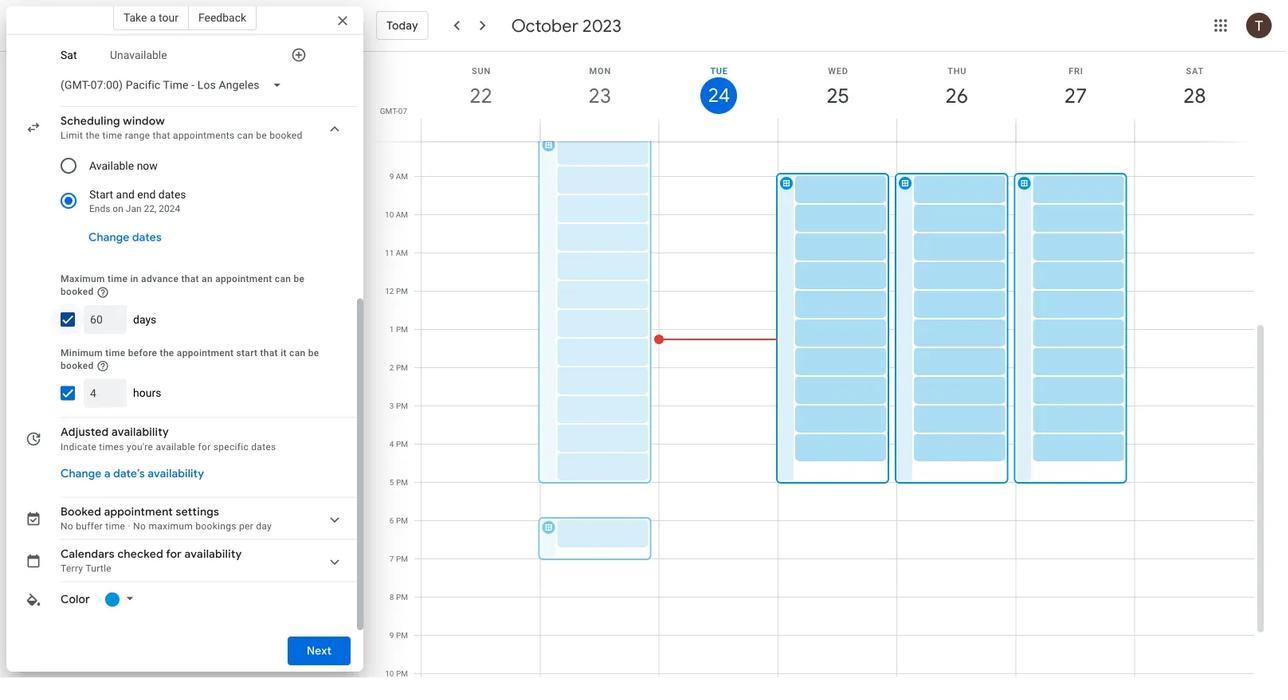 Task type: describe. For each thing, give the bounding box(es) containing it.
pm for 2 pm
[[396, 363, 408, 373]]

am for 9 am
[[396, 172, 408, 181]]

tour
[[159, 11, 179, 24]]

6 pm
[[390, 516, 408, 526]]

24 column header
[[659, 52, 779, 142]]

fri
[[1069, 66, 1084, 76]]

3 pm
[[390, 401, 408, 411]]

booked for window
[[270, 130, 303, 142]]

time inside maximum time in advance that an appointment can be booked
[[108, 274, 128, 285]]

thu 26
[[945, 66, 968, 109]]

23
[[588, 83, 611, 109]]

gmt-07
[[380, 106, 407, 116]]

checked
[[117, 548, 163, 562]]

9 pm
[[390, 631, 408, 641]]

jan
[[126, 204, 142, 215]]

availability inside adjusted availability indicate times you're available for specific dates
[[112, 426, 169, 440]]

for inside calendars checked for availability terry turtle
[[166, 548, 182, 562]]

7 pm
[[390, 555, 408, 564]]

minimum
[[61, 348, 103, 359]]

indicate
[[61, 442, 97, 453]]

am for 10 am
[[396, 210, 408, 220]]

pm for 5 pm
[[396, 478, 408, 488]]

booked for time
[[61, 361, 94, 372]]

availability for for
[[185, 548, 242, 562]]

sat for sat 28
[[1187, 66, 1205, 76]]

calendars checked for availability terry turtle
[[61, 548, 242, 575]]

pm for 7 pm
[[396, 555, 408, 564]]

tue 24
[[707, 66, 729, 108]]

maximum time in advance that an appointment can be booked
[[61, 274, 305, 298]]

·
[[128, 522, 131, 533]]

change a date's availability
[[61, 467, 204, 482]]

tuesday, october 24, today element
[[701, 77, 738, 114]]

hours
[[133, 387, 161, 400]]

calendars
[[61, 548, 115, 562]]

on
[[113, 204, 123, 215]]

4 pm
[[390, 440, 408, 449]]

appointments
[[173, 130, 235, 142]]

3
[[390, 401, 394, 411]]

pm for 6 pm
[[396, 516, 408, 526]]

terry
[[61, 564, 83, 575]]

minimum time before the appointment start that it can be booked
[[61, 348, 319, 372]]

change dates
[[88, 231, 162, 245]]

22
[[469, 83, 492, 109]]

maximum
[[61, 274, 105, 285]]

booked
[[61, 506, 101, 520]]

and
[[116, 188, 135, 201]]

sunday, october 22 element
[[463, 77, 500, 114]]

bookings
[[196, 522, 237, 533]]

thu
[[948, 66, 967, 76]]

12
[[385, 287, 394, 296]]

a for change
[[104, 467, 111, 482]]

8 for 8 pm
[[390, 593, 394, 602]]

specific
[[213, 442, 249, 453]]

friday, october 27 element
[[1058, 77, 1095, 114]]

2023
[[583, 14, 622, 37]]

today button
[[376, 6, 429, 45]]

time inside scheduling window limit the time range that appointments can be booked
[[102, 130, 122, 142]]

limit
[[61, 130, 83, 142]]

feedback
[[198, 11, 246, 24]]

25 column header
[[778, 52, 898, 142]]

9 for 9 pm
[[390, 631, 394, 641]]

appointment inside booked appointment settings no buffer time · no maximum bookings per day
[[104, 506, 173, 520]]

it
[[281, 348, 287, 359]]

22 column header
[[421, 52, 541, 142]]

sun
[[472, 66, 491, 76]]

thursday, october 26 element
[[939, 77, 976, 114]]

pm for 9 pm
[[396, 631, 408, 641]]

october
[[512, 14, 579, 37]]

availability for date's
[[148, 467, 204, 482]]

take a tour
[[123, 11, 179, 24]]

1
[[390, 325, 394, 334]]

2
[[390, 363, 394, 373]]

october 2023
[[512, 14, 622, 37]]

adjusted
[[61, 426, 109, 440]]

pm for 3 pm
[[396, 401, 408, 411]]

2024
[[159, 204, 180, 215]]

4
[[390, 440, 394, 449]]

change a date's availability button
[[54, 460, 211, 489]]

2 no from the left
[[133, 522, 146, 533]]

appointment inside maximum time in advance that an appointment can be booked
[[215, 274, 272, 285]]

fri 27
[[1064, 66, 1087, 109]]

ends
[[89, 204, 110, 215]]

the for window
[[86, 130, 100, 142]]

Maximum days in advance that an appointment can be booked number field
[[90, 306, 120, 334]]

take a tour button
[[113, 5, 189, 30]]

23 column header
[[540, 52, 660, 142]]

be inside maximum time in advance that an appointment can be booked
[[294, 274, 305, 285]]

9 am
[[390, 172, 408, 181]]

that inside maximum time in advance that an appointment can be booked
[[181, 274, 199, 285]]

a for take
[[150, 11, 156, 24]]

5
[[390, 478, 394, 488]]

monday, october 23 element
[[582, 77, 619, 114]]

11 am
[[385, 248, 408, 258]]

available now
[[89, 159, 158, 173]]

25
[[826, 83, 849, 109]]

8 pm
[[390, 593, 408, 602]]

date's
[[113, 467, 145, 482]]

feedback button
[[189, 5, 257, 30]]

saturday, october 28 element
[[1177, 77, 1214, 114]]

start
[[89, 188, 113, 201]]

sat 28
[[1183, 66, 1206, 109]]

9 for 9 am
[[390, 172, 394, 181]]

time inside booked appointment settings no buffer time · no maximum bookings per day
[[105, 522, 125, 533]]



Task type: vqa. For each thing, say whether or not it's contained in the screenshot.
25
yes



Task type: locate. For each thing, give the bounding box(es) containing it.
appointment right an
[[215, 274, 272, 285]]

dates inside adjusted availability indicate times you're available for specific dates
[[251, 442, 276, 453]]

dates
[[159, 188, 186, 201], [132, 231, 162, 245], [251, 442, 276, 453]]

7 pm from the top
[[396, 516, 408, 526]]

time left ·
[[105, 522, 125, 533]]

2 vertical spatial be
[[308, 348, 319, 359]]

0 vertical spatial sat
[[61, 49, 77, 62]]

change for change a date's availability
[[61, 467, 102, 482]]

scheduling
[[61, 114, 120, 129]]

booked
[[270, 130, 303, 142], [61, 287, 94, 298], [61, 361, 94, 372]]

2 9 from the top
[[390, 631, 394, 641]]

22,
[[144, 204, 157, 215]]

the inside minimum time before the appointment start that it can be booked
[[160, 348, 174, 359]]

for down maximum
[[166, 548, 182, 562]]

take
[[123, 11, 147, 24]]

9 down '8 pm'
[[390, 631, 394, 641]]

0 horizontal spatial be
[[256, 130, 267, 142]]

no
[[61, 522, 73, 533], [133, 522, 146, 533]]

1 vertical spatial dates
[[132, 231, 162, 245]]

–
[[177, 15, 184, 28]]

maximum
[[149, 522, 193, 533]]

can inside minimum time before the appointment start that it can be booked
[[289, 348, 306, 359]]

window
[[123, 114, 165, 129]]

1 horizontal spatial for
[[198, 442, 211, 453]]

be for window
[[256, 130, 267, 142]]

available
[[89, 159, 134, 173]]

5 pm from the top
[[396, 440, 408, 449]]

7
[[390, 555, 394, 564]]

0 vertical spatial change
[[88, 231, 130, 245]]

1 am from the top
[[396, 134, 408, 143]]

pm for 1 pm
[[396, 325, 408, 334]]

wed 25
[[826, 66, 849, 109]]

an
[[202, 274, 213, 285]]

be inside minimum time before the appointment start that it can be booked
[[308, 348, 319, 359]]

pm for 12 pm
[[396, 287, 408, 296]]

1 horizontal spatial be
[[294, 274, 305, 285]]

9 up 10
[[390, 172, 394, 181]]

booked inside scheduling window limit the time range that appointments can be booked
[[270, 130, 303, 142]]

tue
[[711, 66, 729, 76]]

time left before in the bottom of the page
[[105, 348, 125, 359]]

dates up 2024
[[159, 188, 186, 201]]

range
[[125, 130, 150, 142]]

time left range
[[102, 130, 122, 142]]

2 am from the top
[[396, 172, 408, 181]]

availability inside calendars checked for availability terry turtle
[[185, 548, 242, 562]]

available
[[156, 442, 196, 453]]

be inside scheduling window limit the time range that appointments can be booked
[[256, 130, 267, 142]]

days
[[133, 313, 156, 326]]

0 horizontal spatial that
[[153, 130, 170, 142]]

0 horizontal spatial the
[[86, 130, 100, 142]]

can
[[237, 130, 254, 142], [275, 274, 291, 285], [289, 348, 306, 359]]

2 pm
[[390, 363, 408, 373]]

pm right 4
[[396, 440, 408, 449]]

a left tour on the top
[[150, 11, 156, 24]]

0 vertical spatial be
[[256, 130, 267, 142]]

today
[[387, 18, 418, 33]]

start and end dates ends on jan 22, 2024
[[89, 188, 186, 215]]

dates down 22,
[[132, 231, 162, 245]]

1 8 from the top
[[390, 134, 394, 143]]

10 pm from the top
[[396, 631, 408, 641]]

2 horizontal spatial that
[[260, 348, 278, 359]]

pm right 3
[[396, 401, 408, 411]]

pm for 8 pm
[[396, 593, 408, 602]]

2 vertical spatial dates
[[251, 442, 276, 453]]

in
[[130, 274, 139, 285]]

booked inside minimum time before the appointment start that it can be booked
[[61, 361, 94, 372]]

1 vertical spatial booked
[[61, 287, 94, 298]]

0 vertical spatial a
[[150, 11, 156, 24]]

pm
[[396, 287, 408, 296], [396, 325, 408, 334], [396, 363, 408, 373], [396, 401, 408, 411], [396, 440, 408, 449], [396, 478, 408, 488], [396, 516, 408, 526], [396, 555, 408, 564], [396, 593, 408, 602], [396, 631, 408, 641]]

9
[[390, 172, 394, 181], [390, 631, 394, 641]]

1 vertical spatial 8
[[390, 593, 394, 602]]

0 vertical spatial dates
[[159, 188, 186, 201]]

3 am from the top
[[396, 210, 408, 220]]

sat inside sat 28
[[1187, 66, 1205, 76]]

that for window
[[153, 130, 170, 142]]

0 vertical spatial appointment
[[215, 274, 272, 285]]

1 horizontal spatial the
[[160, 348, 174, 359]]

dates inside start and end dates ends on jan 22, 2024
[[159, 188, 186, 201]]

0 vertical spatial can
[[237, 130, 254, 142]]

27
[[1064, 83, 1087, 109]]

can inside scheduling window limit the time range that appointments can be booked
[[237, 130, 254, 142]]

time left in
[[108, 274, 128, 285]]

dates right specific
[[251, 442, 276, 453]]

pm for 4 pm
[[396, 440, 408, 449]]

can up it
[[275, 274, 291, 285]]

1 horizontal spatial sat
[[1187, 66, 1205, 76]]

dates inside button
[[132, 231, 162, 245]]

change down on
[[88, 231, 130, 245]]

1 pm from the top
[[396, 287, 408, 296]]

0 vertical spatial 9
[[390, 172, 394, 181]]

can right it
[[289, 348, 306, 359]]

0 vertical spatial for
[[198, 442, 211, 453]]

wed
[[829, 66, 849, 76]]

appointment inside minimum time before the appointment start that it can be booked
[[177, 348, 234, 359]]

8 pm from the top
[[396, 555, 408, 564]]

availability down bookings
[[185, 548, 242, 562]]

be
[[256, 130, 267, 142], [294, 274, 305, 285], [308, 348, 319, 359]]

2 vertical spatial availability
[[185, 548, 242, 562]]

1 vertical spatial sat
[[1187, 66, 1205, 76]]

that
[[153, 130, 170, 142], [181, 274, 199, 285], [260, 348, 278, 359]]

10 am
[[385, 210, 408, 220]]

pm right 12
[[396, 287, 408, 296]]

time inside minimum time before the appointment start that it can be booked
[[105, 348, 125, 359]]

now
[[137, 159, 158, 173]]

buffer
[[76, 522, 103, 533]]

option group containing available now
[[54, 149, 328, 219]]

day
[[256, 522, 272, 533]]

2 vertical spatial booked
[[61, 361, 94, 372]]

07
[[398, 106, 407, 116]]

sat up saturday, october 28 element
[[1187, 66, 1205, 76]]

0 vertical spatial 8
[[390, 134, 394, 143]]

0 horizontal spatial sat
[[61, 49, 77, 62]]

26 column header
[[897, 52, 1017, 142]]

6 pm from the top
[[396, 478, 408, 488]]

1 vertical spatial 9
[[390, 631, 394, 641]]

a left date's
[[104, 467, 111, 482]]

28 column header
[[1135, 52, 1255, 142]]

1 vertical spatial appointment
[[177, 348, 234, 359]]

can for window
[[237, 130, 254, 142]]

that down window
[[153, 130, 170, 142]]

1 pm
[[390, 325, 408, 334]]

am for 11 am
[[396, 248, 408, 258]]

change
[[88, 231, 130, 245], [61, 467, 102, 482]]

6
[[390, 516, 394, 526]]

8
[[390, 134, 394, 143], [390, 593, 394, 602]]

can for time
[[289, 348, 306, 359]]

2 vertical spatial that
[[260, 348, 278, 359]]

1 no from the left
[[61, 522, 73, 533]]

3 pm from the top
[[396, 363, 408, 373]]

am for 8 am
[[396, 134, 408, 143]]

wednesday, october 25 element
[[820, 77, 857, 114]]

5 pm
[[390, 478, 408, 488]]

4 pm from the top
[[396, 401, 408, 411]]

booked appointment settings no buffer time · no maximum bookings per day
[[61, 506, 272, 533]]

for
[[198, 442, 211, 453], [166, 548, 182, 562]]

4 am from the top
[[396, 248, 408, 258]]

12 pm
[[385, 287, 408, 296]]

0 vertical spatial booked
[[270, 130, 303, 142]]

sun 22
[[469, 66, 492, 109]]

that inside minimum time before the appointment start that it can be booked
[[260, 348, 278, 359]]

can right the "appointments"
[[237, 130, 254, 142]]

change down indicate
[[61, 467, 102, 482]]

times
[[99, 442, 124, 453]]

appointment left start
[[177, 348, 234, 359]]

26
[[945, 83, 968, 109]]

grid
[[370, 52, 1268, 678]]

8 down "7"
[[390, 593, 394, 602]]

28
[[1183, 83, 1206, 109]]

2 vertical spatial appointment
[[104, 506, 173, 520]]

sat for sat
[[61, 49, 77, 62]]

scheduling window limit the time range that appointments can be booked
[[61, 114, 303, 142]]

1 vertical spatial for
[[166, 548, 182, 562]]

mon
[[590, 66, 612, 76]]

am down 07
[[396, 134, 408, 143]]

start
[[236, 348, 258, 359]]

appointment
[[215, 274, 272, 285], [177, 348, 234, 359], [104, 506, 173, 520]]

availability inside button
[[148, 467, 204, 482]]

am right 10
[[396, 210, 408, 220]]

None field
[[54, 71, 295, 100]]

pm down '8 pm'
[[396, 631, 408, 641]]

turtle
[[86, 564, 112, 575]]

booked inside maximum time in advance that an appointment can be booked
[[61, 287, 94, 298]]

2 vertical spatial can
[[289, 348, 306, 359]]

be for time
[[308, 348, 319, 359]]

appointment up ·
[[104, 506, 173, 520]]

1 vertical spatial change
[[61, 467, 102, 482]]

color
[[61, 593, 90, 608]]

am right "11" at the left of page
[[396, 248, 408, 258]]

pm right 5
[[396, 478, 408, 488]]

next button
[[288, 632, 351, 671]]

availability up you're on the bottom left of page
[[112, 426, 169, 440]]

1 vertical spatial the
[[160, 348, 174, 359]]

change for change dates
[[88, 231, 130, 245]]

Minimum amount of hours before the start of the appointment that it can be booked number field
[[90, 380, 120, 408]]

no down 'booked'
[[61, 522, 73, 533]]

pm up 9 pm
[[396, 593, 408, 602]]

the for time
[[160, 348, 174, 359]]

0 vertical spatial the
[[86, 130, 100, 142]]

9 pm from the top
[[396, 593, 408, 602]]

that left an
[[181, 274, 199, 285]]

1 vertical spatial availability
[[148, 467, 204, 482]]

pm right 6
[[396, 516, 408, 526]]

unavailable
[[110, 49, 167, 62]]

a
[[150, 11, 156, 24], [104, 467, 111, 482]]

that for time
[[260, 348, 278, 359]]

sat up scheduling
[[61, 49, 77, 62]]

0 horizontal spatial no
[[61, 522, 73, 533]]

per
[[239, 522, 254, 533]]

pm right 1
[[396, 325, 408, 334]]

2 8 from the top
[[390, 593, 394, 602]]

0 vertical spatial that
[[153, 130, 170, 142]]

you're
[[127, 442, 153, 453]]

the down scheduling
[[86, 130, 100, 142]]

1 vertical spatial be
[[294, 274, 305, 285]]

2 horizontal spatial be
[[308, 348, 319, 359]]

availability down available
[[148, 467, 204, 482]]

1 vertical spatial that
[[181, 274, 199, 285]]

27 column header
[[1016, 52, 1136, 142]]

1 horizontal spatial that
[[181, 274, 199, 285]]

pm right 2
[[396, 363, 408, 373]]

8 for 8 am
[[390, 134, 394, 143]]

mon 23
[[588, 66, 612, 109]]

0 horizontal spatial for
[[166, 548, 182, 562]]

1 vertical spatial a
[[104, 467, 111, 482]]

no right ·
[[133, 522, 146, 533]]

8 am
[[390, 134, 408, 143]]

1 9 from the top
[[390, 172, 394, 181]]

option group
[[54, 149, 328, 219]]

change dates button
[[82, 219, 168, 257]]

0 horizontal spatial a
[[104, 467, 111, 482]]

am down the '8 am'
[[396, 172, 408, 181]]

next
[[307, 644, 332, 659]]

grid containing 22
[[370, 52, 1268, 678]]

1 horizontal spatial a
[[150, 11, 156, 24]]

pm right "7"
[[396, 555, 408, 564]]

24
[[707, 83, 729, 108]]

the inside scheduling window limit the time range that appointments can be booked
[[86, 130, 100, 142]]

2 pm from the top
[[396, 325, 408, 334]]

that inside scheduling window limit the time range that appointments can be booked
[[153, 130, 170, 142]]

can inside maximum time in advance that an appointment can be booked
[[275, 274, 291, 285]]

end
[[137, 188, 156, 201]]

settings
[[176, 506, 219, 520]]

for inside adjusted availability indicate times you're available for specific dates
[[198, 442, 211, 453]]

0 vertical spatial availability
[[112, 426, 169, 440]]

1 vertical spatial can
[[275, 274, 291, 285]]

8 down gmt-07
[[390, 134, 394, 143]]

adjusted availability indicate times you're available for specific dates
[[61, 426, 276, 453]]

the right before in the bottom of the page
[[160, 348, 174, 359]]

1 horizontal spatial no
[[133, 522, 146, 533]]

for left specific
[[198, 442, 211, 453]]

the
[[86, 130, 100, 142], [160, 348, 174, 359]]

that left it
[[260, 348, 278, 359]]



